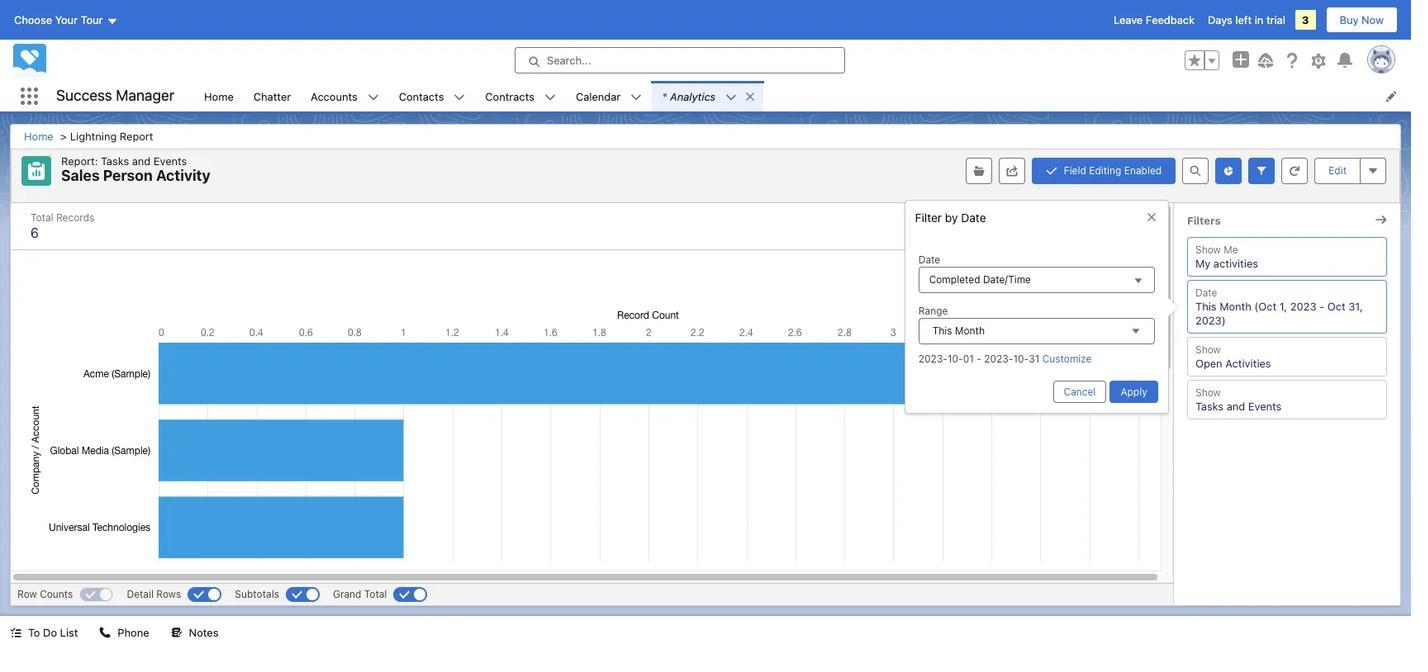 Task type: locate. For each thing, give the bounding box(es) containing it.
text default image left *
[[631, 92, 642, 103]]

list item
[[652, 81, 764, 112]]

list
[[194, 81, 1411, 112]]

1 horizontal spatial text default image
[[631, 92, 642, 103]]

contracts list item
[[475, 81, 566, 112]]

days left in trial
[[1208, 13, 1286, 26]]

text default image inside "calendar" list item
[[631, 92, 642, 103]]

choose your tour
[[14, 13, 103, 26]]

text default image
[[745, 91, 756, 102], [367, 92, 379, 103], [544, 92, 556, 103], [726, 92, 737, 103], [10, 627, 21, 639], [99, 627, 111, 639], [171, 627, 182, 639]]

text default image
[[454, 92, 466, 103], [631, 92, 642, 103]]

leave feedback link
[[1114, 13, 1195, 26]]

list item containing *
[[652, 81, 764, 112]]

buy
[[1340, 13, 1359, 26]]

buy now
[[1340, 13, 1384, 26]]

search... button
[[515, 47, 845, 74]]

success
[[56, 87, 112, 104]]

now
[[1362, 13, 1384, 26]]

leave
[[1114, 13, 1143, 26]]

to do list button
[[0, 616, 88, 649]]

text default image inside to do list button
[[10, 627, 21, 639]]

2 text default image from the left
[[631, 92, 642, 103]]

1 text default image from the left
[[454, 92, 466, 103]]

search...
[[547, 54, 591, 67]]

buy now button
[[1326, 7, 1398, 33]]

list
[[60, 626, 78, 640]]

to do list
[[28, 626, 78, 640]]

left
[[1236, 13, 1252, 26]]

text default image inside contracts list item
[[544, 92, 556, 103]]

3
[[1302, 13, 1309, 26]]

0 horizontal spatial text default image
[[454, 92, 466, 103]]

chatter
[[254, 90, 291, 103]]

group
[[1185, 50, 1220, 70]]

text default image inside contacts list item
[[454, 92, 466, 103]]

your
[[55, 13, 78, 26]]

choose
[[14, 13, 52, 26]]

in
[[1255, 13, 1264, 26]]

text default image right contacts
[[454, 92, 466, 103]]

phone button
[[90, 616, 159, 649]]



Task type: vqa. For each thing, say whether or not it's contained in the screenshot.
Buy Now
yes



Task type: describe. For each thing, give the bounding box(es) containing it.
accounts link
[[301, 81, 367, 112]]

calendar list item
[[566, 81, 652, 112]]

text default image for contacts
[[454, 92, 466, 103]]

success manager
[[56, 87, 174, 104]]

contracts
[[485, 90, 535, 103]]

*
[[662, 90, 667, 103]]

contacts link
[[389, 81, 454, 112]]

days
[[1208, 13, 1233, 26]]

list containing home
[[194, 81, 1411, 112]]

notes
[[189, 626, 219, 640]]

do
[[43, 626, 57, 640]]

contracts link
[[475, 81, 544, 112]]

leave feedback
[[1114, 13, 1195, 26]]

contacts list item
[[389, 81, 475, 112]]

* analytics
[[662, 90, 716, 103]]

text default image for calendar
[[631, 92, 642, 103]]

phone
[[118, 626, 149, 640]]

to
[[28, 626, 40, 640]]

feedback
[[1146, 13, 1195, 26]]

text default image inside phone button
[[99, 627, 111, 639]]

manager
[[116, 87, 174, 104]]

choose your tour button
[[13, 7, 119, 33]]

text default image inside notes button
[[171, 627, 182, 639]]

trial
[[1267, 13, 1286, 26]]

notes button
[[161, 616, 228, 649]]

accounts list item
[[301, 81, 389, 112]]

calendar link
[[566, 81, 631, 112]]

chatter link
[[244, 81, 301, 112]]

home
[[204, 90, 234, 103]]

text default image inside accounts list item
[[367, 92, 379, 103]]

contacts
[[399, 90, 444, 103]]

analytics
[[670, 90, 716, 103]]

tour
[[81, 13, 103, 26]]

accounts
[[311, 90, 358, 103]]

home link
[[194, 81, 244, 112]]

calendar
[[576, 90, 621, 103]]



